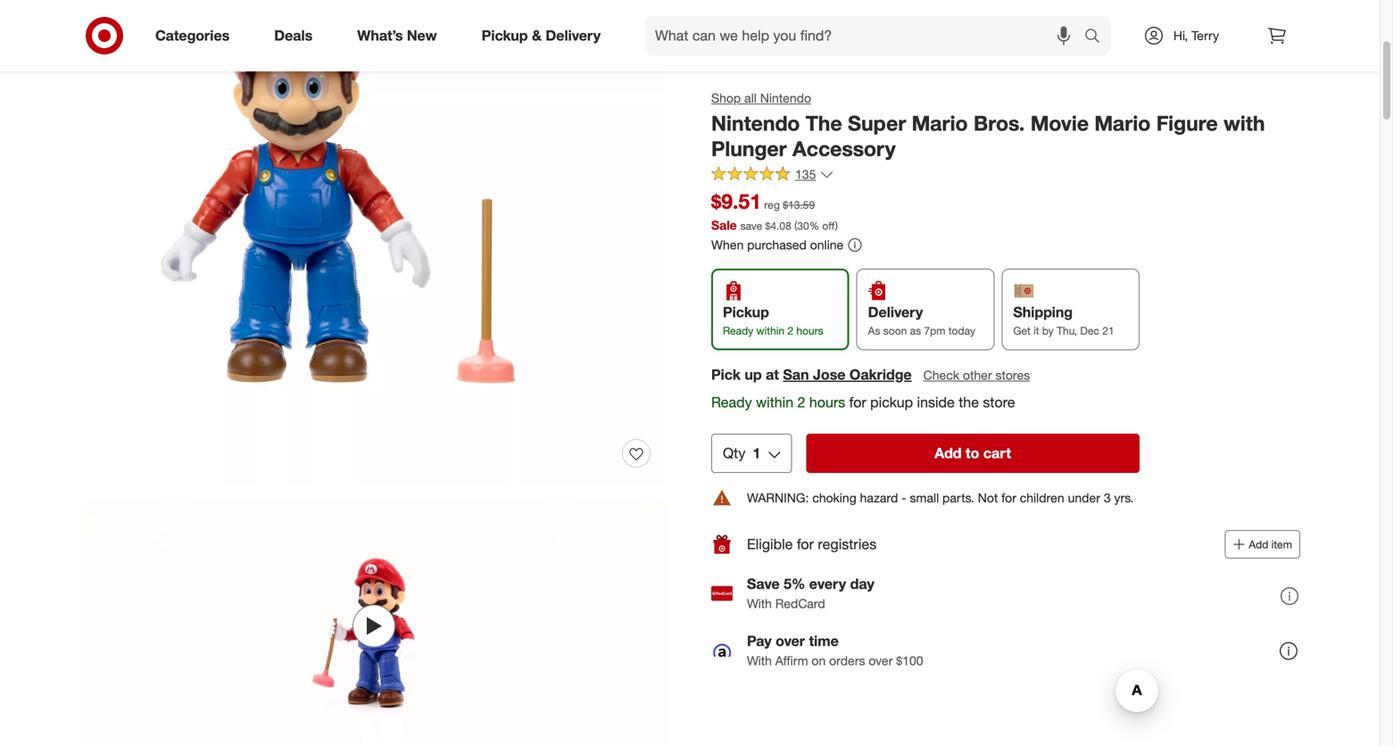 Task type: vqa. For each thing, say whether or not it's contained in the screenshot.
6 link
no



Task type: locate. For each thing, give the bounding box(es) containing it.
2 down san
[[798, 393, 806, 411]]

add to cart
[[935, 445, 1011, 462]]

delivery
[[546, 27, 601, 44], [868, 304, 923, 321]]

)
[[835, 219, 838, 232]]

pickup for &
[[482, 27, 528, 44]]

0 vertical spatial pickup
[[482, 27, 528, 44]]

2 within from the top
[[756, 393, 794, 411]]

hours
[[797, 324, 824, 338], [810, 393, 846, 411]]

0 horizontal spatial delivery
[[546, 27, 601, 44]]

0 vertical spatial 2
[[788, 324, 794, 338]]

pickup up up
[[723, 304, 769, 321]]

nintendo the super mario bros. movie mario figure with plunger accessory, 1 of 14 image
[[79, 0, 669, 486]]

what's new link
[[342, 16, 459, 55]]

0 horizontal spatial 2
[[788, 324, 794, 338]]

search button
[[1077, 16, 1119, 59]]

hours down jose
[[810, 393, 846, 411]]

by
[[1043, 324, 1054, 338]]

with down the pay
[[747, 653, 772, 669]]

0 horizontal spatial mario
[[912, 111, 968, 136]]

qty
[[723, 445, 746, 462]]

over up the affirm
[[776, 633, 805, 650]]

soon
[[884, 324, 907, 338]]

0 horizontal spatial add
[[935, 445, 962, 462]]

1 vertical spatial with
[[747, 653, 772, 669]]

pick
[[711, 366, 741, 383]]

135
[[795, 166, 816, 182]]

1 vertical spatial add
[[1249, 538, 1269, 551]]

every
[[809, 576, 846, 593]]

0 horizontal spatial pickup
[[482, 27, 528, 44]]

thu,
[[1057, 324, 1077, 338]]

nintendo right all
[[760, 90, 811, 106]]

0 vertical spatial nintendo
[[760, 90, 811, 106]]

1 vertical spatial delivery
[[868, 304, 923, 321]]

7pm
[[924, 324, 946, 338]]

1 horizontal spatial for
[[849, 393, 867, 411]]

nintendo
[[760, 90, 811, 106], [711, 111, 800, 136]]

check other stores
[[924, 367, 1030, 383]]

get
[[1013, 324, 1031, 338]]

0 horizontal spatial over
[[776, 633, 805, 650]]

what's
[[357, 27, 403, 44]]

add left item on the bottom
[[1249, 538, 1269, 551]]

0 vertical spatial over
[[776, 633, 805, 650]]

mario
[[912, 111, 968, 136], [1095, 111, 1151, 136]]

1 vertical spatial pickup
[[723, 304, 769, 321]]

1 horizontal spatial over
[[869, 653, 893, 669]]

0 vertical spatial for
[[849, 393, 867, 411]]

purchased
[[747, 237, 807, 252]]

hours inside pickup ready within 2 hours
[[797, 324, 824, 338]]

1 horizontal spatial delivery
[[868, 304, 923, 321]]

2 up san
[[788, 324, 794, 338]]

off
[[823, 219, 835, 232]]

for right eligible in the right bottom of the page
[[797, 536, 814, 553]]

0 vertical spatial within
[[757, 324, 785, 338]]

ready within 2 hours for pickup inside the store
[[711, 393, 1015, 411]]

0 vertical spatial delivery
[[546, 27, 601, 44]]

What can we help you find? suggestions appear below search field
[[645, 16, 1089, 55]]

pickup left the "&"
[[482, 27, 528, 44]]

2 vertical spatial for
[[797, 536, 814, 553]]

30
[[797, 219, 809, 232]]

2 with from the top
[[747, 653, 772, 669]]

add for add to cart
[[935, 445, 962, 462]]

1 horizontal spatial add
[[1249, 538, 1269, 551]]

today
[[949, 324, 976, 338]]

warning: choking hazard - small parts. not for children under 3 yrs.
[[747, 490, 1134, 506]]

within up at
[[757, 324, 785, 338]]

pickup for ready
[[723, 304, 769, 321]]

$
[[765, 219, 771, 232]]

with
[[747, 596, 772, 612], [747, 653, 772, 669]]

2
[[788, 324, 794, 338], [798, 393, 806, 411]]

0 horizontal spatial for
[[797, 536, 814, 553]]

1 horizontal spatial mario
[[1095, 111, 1151, 136]]

not
[[978, 490, 998, 506]]

1 vertical spatial ready
[[711, 393, 752, 411]]

delivery right the "&"
[[546, 27, 601, 44]]

-
[[902, 490, 907, 506]]

dec
[[1080, 324, 1100, 338]]

mario right movie at the top of page
[[1095, 111, 1151, 136]]

save
[[747, 576, 780, 593]]

shipping
[[1013, 304, 1073, 321]]

mario left bros.
[[912, 111, 968, 136]]

add left 'to'
[[935, 445, 962, 462]]

$9.51
[[711, 189, 761, 214]]

ready
[[723, 324, 754, 338], [711, 393, 752, 411]]

to
[[966, 445, 980, 462]]

plunger
[[711, 136, 787, 161]]

for right not on the bottom of the page
[[1002, 490, 1017, 506]]

hi, terry
[[1174, 28, 1219, 43]]

1 vertical spatial 2
[[798, 393, 806, 411]]

the
[[806, 111, 842, 136]]

1 within from the top
[[757, 324, 785, 338]]

0 vertical spatial with
[[747, 596, 772, 612]]

ready inside pickup ready within 2 hours
[[723, 324, 754, 338]]

0 vertical spatial hours
[[797, 324, 824, 338]]

all
[[745, 90, 757, 106]]

save
[[741, 219, 762, 232]]

add item button
[[1225, 530, 1301, 559]]

0 vertical spatial ready
[[723, 324, 754, 338]]

1 vertical spatial within
[[756, 393, 794, 411]]

pickup & delivery link
[[467, 16, 623, 55]]

inside
[[917, 393, 955, 411]]

add item
[[1249, 538, 1293, 551]]

with down save
[[747, 596, 772, 612]]

small
[[910, 490, 939, 506]]

categories link
[[140, 16, 252, 55]]

oakridge
[[850, 366, 912, 383]]

within down at
[[756, 393, 794, 411]]

save 5% every day with redcard
[[747, 576, 875, 612]]

categories
[[155, 27, 230, 44]]

nintendo down all
[[711, 111, 800, 136]]

21
[[1103, 324, 1115, 338]]

1 vertical spatial hours
[[810, 393, 846, 411]]

for
[[849, 393, 867, 411], [1002, 490, 1017, 506], [797, 536, 814, 553]]

pickup
[[482, 27, 528, 44], [723, 304, 769, 321]]

pickup inside pickup ready within 2 hours
[[723, 304, 769, 321]]

cart
[[984, 445, 1011, 462]]

delivery up soon
[[868, 304, 923, 321]]

0 vertical spatial add
[[935, 445, 962, 462]]

search
[[1077, 29, 1119, 46]]

san jose oakridge button
[[783, 364, 912, 385]]

ready down 'pick'
[[711, 393, 752, 411]]

hours up pick up at san jose oakridge
[[797, 324, 824, 338]]

2 inside pickup ready within 2 hours
[[788, 324, 794, 338]]

1 horizontal spatial pickup
[[723, 304, 769, 321]]

1 with from the top
[[747, 596, 772, 612]]

parts.
[[943, 490, 975, 506]]

qty 1
[[723, 445, 761, 462]]

san
[[783, 366, 809, 383]]

$9.51 reg $13.59 sale save $ 4.08 ( 30 % off )
[[711, 189, 838, 233]]

sale
[[711, 217, 737, 233]]

for down san jose oakridge button
[[849, 393, 867, 411]]

super
[[848, 111, 906, 136]]

5%
[[784, 576, 805, 593]]

check
[[924, 367, 960, 383]]

with
[[1224, 111, 1265, 136]]

ready up 'pick'
[[723, 324, 754, 338]]

1 vertical spatial for
[[1002, 490, 1017, 506]]

over left $100
[[869, 653, 893, 669]]



Task type: describe. For each thing, give the bounding box(es) containing it.
check other stores button
[[923, 365, 1031, 385]]

with inside save 5% every day with redcard
[[747, 596, 772, 612]]

jose
[[813, 366, 846, 383]]

day
[[850, 576, 875, 593]]

1 mario from the left
[[912, 111, 968, 136]]

within inside pickup ready within 2 hours
[[757, 324, 785, 338]]

pickup & delivery
[[482, 27, 601, 44]]

&
[[532, 27, 542, 44]]

pay
[[747, 633, 772, 650]]

shop all nintendo nintendo the super mario bros. movie mario figure with plunger accessory
[[711, 90, 1265, 161]]

nintendo the super mario bros. movie mario figure with plunger accessory, 2 of 14, play video image
[[79, 500, 669, 746]]

terry
[[1192, 28, 1219, 43]]

as
[[868, 324, 881, 338]]

135 link
[[711, 166, 834, 186]]

(
[[795, 219, 797, 232]]

warning:
[[747, 490, 809, 506]]

registries
[[818, 536, 877, 553]]

eligible
[[747, 536, 793, 553]]

4.08
[[771, 219, 792, 232]]

other
[[963, 367, 992, 383]]

shipping get it by thu, dec 21
[[1013, 304, 1115, 338]]

online
[[810, 237, 844, 252]]

accessory
[[793, 136, 896, 161]]

1 vertical spatial nintendo
[[711, 111, 800, 136]]

it
[[1034, 324, 1040, 338]]

add to cart button
[[806, 434, 1140, 473]]

under
[[1068, 490, 1101, 506]]

add for add item
[[1249, 538, 1269, 551]]

%
[[809, 219, 820, 232]]

choking
[[813, 490, 857, 506]]

movie
[[1031, 111, 1089, 136]]

3
[[1104, 490, 1111, 506]]

at
[[766, 366, 779, 383]]

1 horizontal spatial 2
[[798, 393, 806, 411]]

children
[[1020, 490, 1065, 506]]

2 mario from the left
[[1095, 111, 1151, 136]]

orders
[[829, 653, 865, 669]]

what's new
[[357, 27, 437, 44]]

1
[[753, 445, 761, 462]]

bros.
[[974, 111, 1025, 136]]

hazard
[[860, 490, 898, 506]]

when
[[711, 237, 744, 252]]

on
[[812, 653, 826, 669]]

2 horizontal spatial for
[[1002, 490, 1017, 506]]

pickup ready within 2 hours
[[723, 304, 824, 338]]

when purchased online
[[711, 237, 844, 252]]

pickup
[[870, 393, 913, 411]]

shop
[[711, 90, 741, 106]]

delivery inside delivery as soon as 7pm today
[[868, 304, 923, 321]]

pick up at san jose oakridge
[[711, 366, 912, 383]]

deals link
[[259, 16, 335, 55]]

yrs.
[[1114, 490, 1134, 506]]

with inside pay over time with affirm on orders over $100
[[747, 653, 772, 669]]

redcard
[[776, 596, 825, 612]]

item
[[1272, 538, 1293, 551]]

1 vertical spatial over
[[869, 653, 893, 669]]

reg
[[764, 198, 780, 212]]

time
[[809, 633, 839, 650]]

$13.59
[[783, 198, 815, 212]]

new
[[407, 27, 437, 44]]

$100
[[896, 653, 923, 669]]

pay over time with affirm on orders over $100
[[747, 633, 923, 669]]

deals
[[274, 27, 313, 44]]

eligible for registries
[[747, 536, 877, 553]]

figure
[[1157, 111, 1218, 136]]

store
[[983, 393, 1015, 411]]

hi,
[[1174, 28, 1188, 43]]

stores
[[996, 367, 1030, 383]]

affirm
[[776, 653, 808, 669]]

the
[[959, 393, 979, 411]]

as
[[910, 324, 921, 338]]

up
[[745, 366, 762, 383]]



